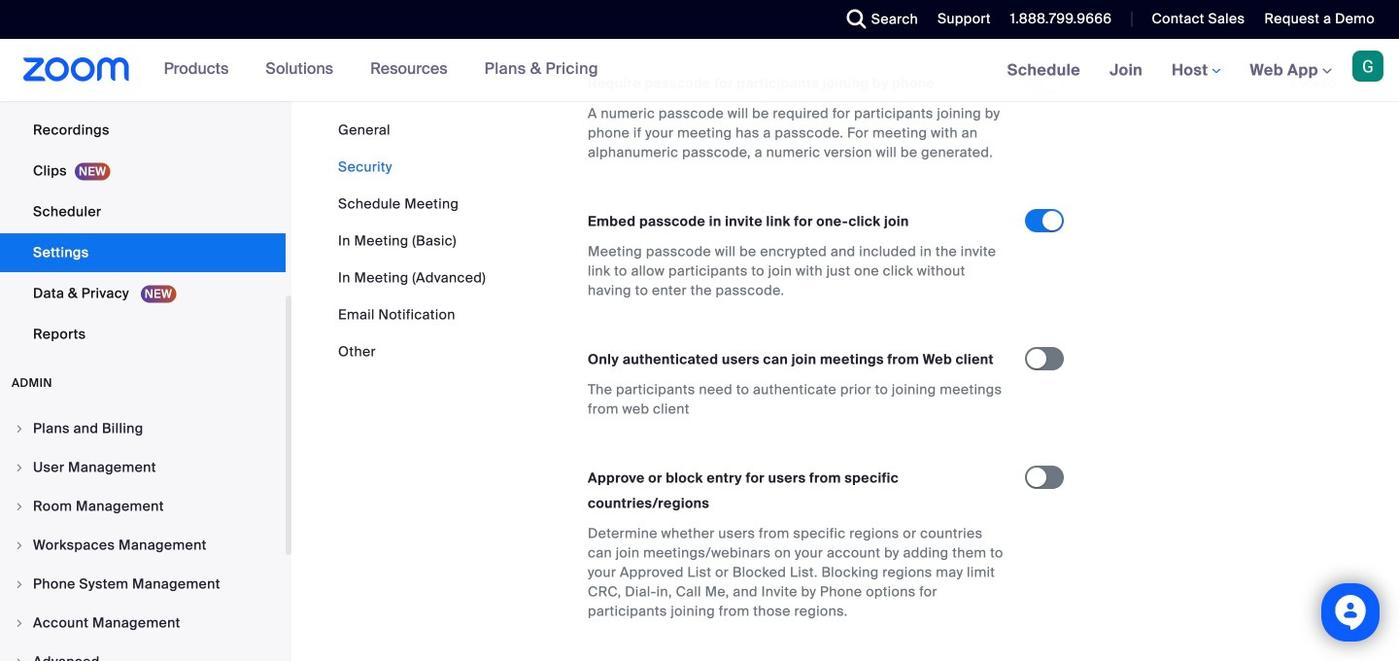 Task type: locate. For each thing, give the bounding box(es) containing it.
1 vertical spatial right image
[[14, 462, 25, 473]]

2 right image from the top
[[14, 462, 25, 473]]

3 right image from the top
[[14, 578, 25, 590]]

3 right image from the top
[[14, 617, 25, 629]]

side navigation navigation
[[0, 0, 292, 661]]

right image for 2nd menu item from the bottom of the admin menu menu
[[14, 617, 25, 629]]

menu bar
[[338, 121, 486, 362]]

2 vertical spatial right image
[[14, 617, 25, 629]]

right image for 2nd menu item from the top
[[14, 462, 25, 473]]

7 menu item from the top
[[0, 644, 286, 661]]

0 vertical spatial right image
[[14, 423, 25, 435]]

1 right image from the top
[[14, 423, 25, 435]]

banner
[[0, 39, 1400, 103]]

menu item
[[0, 410, 286, 447], [0, 449, 286, 486], [0, 488, 286, 525], [0, 527, 286, 564], [0, 566, 286, 603], [0, 605, 286, 642], [0, 644, 286, 661]]

1 right image from the top
[[14, 501, 25, 512]]

admin menu menu
[[0, 410, 286, 661]]

meetings navigation
[[993, 39, 1400, 103]]

personal menu menu
[[0, 0, 286, 356]]

4 menu item from the top
[[0, 527, 286, 564]]

2 right image from the top
[[14, 540, 25, 551]]

right image
[[14, 501, 25, 512], [14, 540, 25, 551], [14, 578, 25, 590], [14, 656, 25, 661]]

right image
[[14, 423, 25, 435], [14, 462, 25, 473], [14, 617, 25, 629]]



Task type: vqa. For each thing, say whether or not it's contained in the screenshot.
"application"
no



Task type: describe. For each thing, give the bounding box(es) containing it.
5 menu item from the top
[[0, 566, 286, 603]]

1 menu item from the top
[[0, 410, 286, 447]]

product information navigation
[[149, 39, 613, 101]]

6 menu item from the top
[[0, 605, 286, 642]]

right image for seventh menu item from the bottom of the admin menu menu
[[14, 423, 25, 435]]

profile picture image
[[1353, 51, 1384, 82]]

2 menu item from the top
[[0, 449, 286, 486]]

3 menu item from the top
[[0, 488, 286, 525]]

4 right image from the top
[[14, 656, 25, 661]]

zoom logo image
[[23, 57, 130, 82]]



